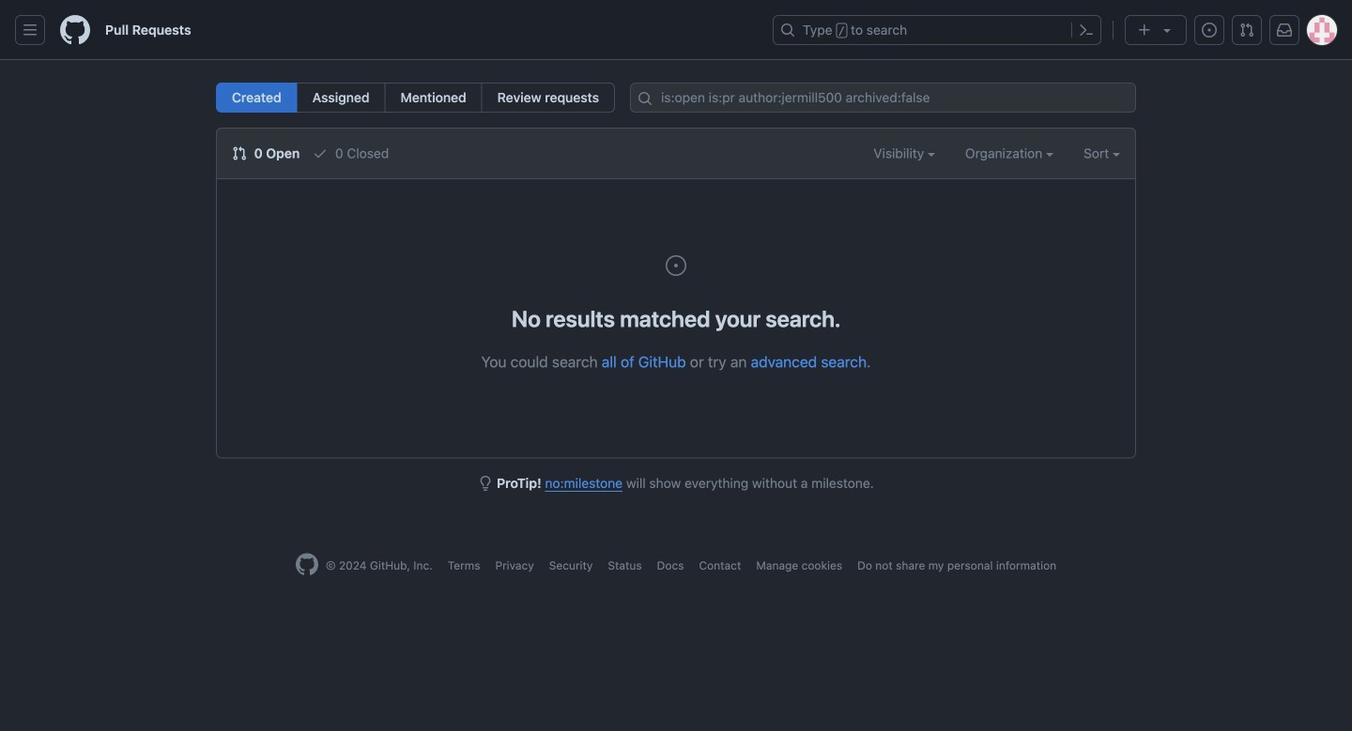 Task type: locate. For each thing, give the bounding box(es) containing it.
git pull request image
[[1240, 23, 1255, 38], [232, 146, 247, 161]]

git pull request image left notifications image
[[1240, 23, 1255, 38]]

plus image
[[1137, 23, 1152, 38]]

check image
[[313, 146, 328, 161]]

1 horizontal spatial homepage image
[[296, 554, 318, 576]]

1 horizontal spatial issue opened image
[[1202, 23, 1217, 38]]

issue opened image
[[1202, 23, 1217, 38], [665, 255, 688, 277]]

pull requests element
[[216, 83, 615, 113]]

Issues search field
[[630, 83, 1137, 113]]

0 vertical spatial homepage image
[[60, 15, 90, 45]]

homepage image
[[60, 15, 90, 45], [296, 554, 318, 576]]

0 horizontal spatial git pull request image
[[232, 146, 247, 161]]

1 vertical spatial homepage image
[[296, 554, 318, 576]]

light bulb image
[[478, 476, 493, 491]]

git pull request image left check image at the top left of the page
[[232, 146, 247, 161]]

0 horizontal spatial issue opened image
[[665, 255, 688, 277]]

1 horizontal spatial git pull request image
[[1240, 23, 1255, 38]]

triangle down image
[[1160, 23, 1175, 38]]

1 vertical spatial git pull request image
[[232, 146, 247, 161]]

Search all issues text field
[[630, 83, 1137, 113]]



Task type: describe. For each thing, give the bounding box(es) containing it.
notifications image
[[1277, 23, 1292, 38]]

0 vertical spatial issue opened image
[[1202, 23, 1217, 38]]

0 vertical spatial git pull request image
[[1240, 23, 1255, 38]]

1 vertical spatial issue opened image
[[665, 255, 688, 277]]

command palette image
[[1079, 23, 1094, 38]]

search image
[[638, 91, 653, 106]]

0 horizontal spatial homepage image
[[60, 15, 90, 45]]



Task type: vqa. For each thing, say whether or not it's contained in the screenshot.
Account element
no



